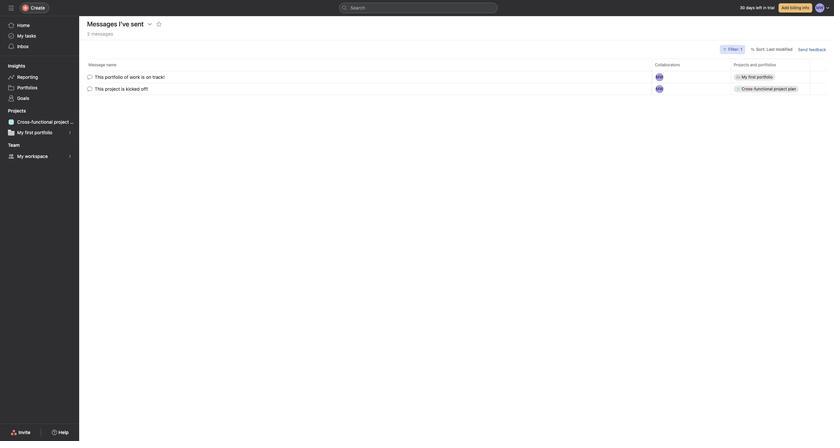 Task type: vqa. For each thing, say whether or not it's contained in the screenshot.
is to the left
yes



Task type: locate. For each thing, give the bounding box(es) containing it.
0 vertical spatial projects
[[734, 62, 750, 67]]

message
[[89, 62, 105, 67]]

projects inside "dropdown button"
[[8, 108, 26, 114]]

add to starred image
[[156, 21, 162, 27]]

cell down portfolios
[[731, 71, 811, 83]]

my first portfolio
[[17, 130, 52, 135]]

goals
[[17, 95, 29, 101]]

this project is kicked off!
[[95, 86, 148, 92]]

send feedback link
[[799, 46, 827, 53]]

30 days left in trial
[[741, 5, 775, 10]]

filter: 1 button
[[721, 45, 746, 54]]

0 vertical spatial my
[[17, 33, 24, 39]]

trial
[[768, 5, 775, 10]]

messages i've sent
[[87, 20, 144, 28]]

workspace
[[25, 154, 48, 159]]

info
[[803, 5, 810, 10]]

2 my from the top
[[17, 130, 24, 135]]

0 vertical spatial portfolio
[[105, 74, 123, 80]]

0 vertical spatial project
[[105, 86, 120, 92]]

conversation name for this portfolio of work is on track! cell
[[79, 71, 653, 83]]

1 horizontal spatial projects
[[734, 62, 750, 67]]

name
[[106, 62, 117, 67]]

1 horizontal spatial project
[[105, 86, 120, 92]]

this inside row
[[95, 74, 104, 80]]

is left kicked
[[121, 86, 125, 92]]

0 vertical spatial this
[[95, 74, 104, 80]]

actions image
[[147, 21, 152, 27]]

1 horizontal spatial portfolio
[[105, 74, 123, 80]]

my inside the global element
[[17, 33, 24, 39]]

filter: 1
[[729, 47, 743, 52]]

billing
[[791, 5, 802, 10]]

collaborators
[[656, 62, 681, 67]]

message name column header
[[87, 59, 655, 71]]

2 vertical spatial my
[[17, 154, 24, 159]]

this
[[95, 74, 104, 80], [95, 86, 104, 92]]

search button
[[339, 3, 498, 13]]

1 vertical spatial my
[[17, 130, 24, 135]]

kicked
[[126, 86, 140, 92]]

1 this from the top
[[95, 74, 104, 80]]

1 vertical spatial projects
[[8, 108, 26, 114]]

add billing info
[[782, 5, 810, 10]]

projects and portfolios
[[734, 62, 777, 67]]

and
[[751, 62, 758, 67]]

0 horizontal spatial projects
[[8, 108, 26, 114]]

feedback
[[810, 47, 827, 52]]

cross-functional project plan link
[[4, 117, 79, 127]]

projects and portfolios column header
[[731, 59, 812, 71]]

is left on
[[141, 74, 145, 80]]

0 horizontal spatial project
[[54, 119, 69, 125]]

portfolio
[[105, 74, 123, 80], [34, 130, 52, 135]]

my
[[17, 33, 24, 39], [17, 130, 24, 135], [17, 154, 24, 159]]

1 vertical spatial this
[[95, 86, 104, 92]]

see details, my first portfolio image
[[68, 131, 72, 135]]

1 my from the top
[[17, 33, 24, 39]]

cell for this project is kicked off!
[[731, 83, 811, 95]]

goals link
[[4, 93, 75, 104]]

sort:
[[757, 47, 766, 52]]

is inside row
[[121, 86, 125, 92]]

my inside projects element
[[17, 130, 24, 135]]

row
[[79, 59, 835, 71], [87, 71, 827, 71]]

1 vertical spatial portfolio
[[34, 130, 52, 135]]

my for my first portfolio
[[17, 130, 24, 135]]

cell
[[731, 71, 811, 83], [731, 83, 811, 95]]

0 horizontal spatial is
[[121, 86, 125, 92]]

project
[[105, 86, 120, 92], [54, 119, 69, 125]]

sort: last modified button
[[749, 45, 796, 54]]

tree grid
[[79, 71, 835, 96]]

my first portfolio link
[[4, 127, 75, 138]]

project left kicked
[[105, 86, 120, 92]]

projects button
[[0, 108, 26, 114]]

projects
[[734, 62, 750, 67], [8, 108, 26, 114]]

project left plan
[[54, 119, 69, 125]]

0 vertical spatial is
[[141, 74, 145, 80]]

message name
[[89, 62, 117, 67]]

help button
[[48, 427, 73, 439]]

hide sidebar image
[[9, 5, 14, 11]]

projects for projects
[[8, 108, 26, 114]]

1 horizontal spatial is
[[141, 74, 145, 80]]

my down team
[[17, 154, 24, 159]]

portfolio down cross-functional project plan link
[[34, 130, 52, 135]]

cell down 'projects and portfolios' column header
[[731, 83, 811, 95]]

projects left and in the right top of the page
[[734, 62, 750, 67]]

this inside row
[[95, 86, 104, 92]]

collaborators column header
[[653, 59, 733, 71]]

filter:
[[729, 47, 740, 52]]

projects inside column header
[[734, 62, 750, 67]]

row containing message name
[[79, 59, 835, 71]]

2 cell from the top
[[731, 83, 811, 95]]

3 my from the top
[[17, 154, 24, 159]]

portfolios
[[759, 62, 777, 67]]

cross-
[[17, 119, 31, 125]]

in
[[764, 5, 767, 10]]

my for my workspace
[[17, 154, 24, 159]]

portfolio left of
[[105, 74, 123, 80]]

1 vertical spatial is
[[121, 86, 125, 92]]

create button
[[20, 3, 49, 13]]

my left tasks
[[17, 33, 24, 39]]

my left first
[[17, 130, 24, 135]]

my for my tasks
[[17, 33, 24, 39]]

2 this from the top
[[95, 86, 104, 92]]

is
[[141, 74, 145, 80], [121, 86, 125, 92]]

my inside "link"
[[17, 154, 24, 159]]

projects for projects and portfolios
[[734, 62, 750, 67]]

inbox
[[17, 44, 29, 49]]

i've sent
[[119, 20, 144, 28]]

send
[[799, 47, 809, 52]]

this project is kicked off! row
[[79, 82, 835, 96]]

modified
[[777, 47, 793, 52]]

1 cell from the top
[[731, 71, 811, 83]]

projects up cross-
[[8, 108, 26, 114]]

0 horizontal spatial portfolio
[[34, 130, 52, 135]]

this portfolio of work is on track!
[[95, 74, 165, 80]]



Task type: describe. For each thing, give the bounding box(es) containing it.
my workspace
[[17, 154, 48, 159]]

insights
[[8, 63, 25, 69]]

portfolios
[[17, 85, 38, 90]]

cross-functional project plan
[[17, 119, 79, 125]]

2
[[87, 31, 90, 37]]

1
[[741, 47, 743, 52]]

reporting
[[17, 74, 38, 80]]

insights element
[[0, 60, 79, 105]]

messages
[[87, 20, 117, 28]]

off!
[[141, 86, 148, 92]]

send feedback
[[799, 47, 827, 52]]

portfolios link
[[4, 83, 75, 93]]

search list box
[[339, 3, 498, 13]]

project inside cell
[[105, 86, 120, 92]]

track!
[[153, 74, 165, 80]]

add
[[782, 5, 790, 10]]

invite button
[[6, 427, 35, 439]]

2 messages
[[87, 31, 113, 37]]

inbox link
[[4, 41, 75, 52]]

create
[[31, 5, 45, 11]]

messages
[[91, 31, 113, 37]]

tree grid containing this portfolio of work is on track!
[[79, 71, 835, 96]]

of
[[124, 74, 129, 80]]

this for this project is kicked off!
[[95, 86, 104, 92]]

search
[[351, 5, 366, 11]]

team button
[[0, 142, 20, 149]]

1 vertical spatial project
[[54, 119, 69, 125]]

my workspace link
[[4, 151, 75, 162]]

conversation name for this project is kicked off! cell
[[79, 83, 653, 95]]

functional
[[31, 119, 53, 125]]

this for this portfolio of work is on track!
[[95, 74, 104, 80]]

add billing info button
[[779, 3, 813, 13]]

team
[[8, 142, 20, 148]]

portfolio inside cell
[[105, 74, 123, 80]]

this portfolio of work is on track! row
[[79, 71, 835, 84]]

global element
[[0, 16, 79, 56]]

help
[[59, 430, 69, 436]]

first
[[25, 130, 33, 135]]

last
[[767, 47, 775, 52]]

tasks
[[25, 33, 36, 39]]

is inside row
[[141, 74, 145, 80]]

my tasks
[[17, 33, 36, 39]]

plan
[[70, 119, 79, 125]]

sort: last modified
[[757, 47, 793, 52]]

30
[[741, 5, 746, 10]]

left
[[757, 5, 763, 10]]

invite
[[19, 430, 30, 436]]

days
[[747, 5, 755, 10]]

work
[[130, 74, 140, 80]]

2 messages button
[[87, 31, 113, 40]]

see details, my workspace image
[[68, 155, 72, 159]]

on
[[146, 74, 151, 80]]

portfolio inside projects element
[[34, 130, 52, 135]]

my tasks link
[[4, 31, 75, 41]]

teams element
[[0, 139, 79, 163]]

projects element
[[0, 105, 79, 139]]

home
[[17, 22, 30, 28]]

cell for this portfolio of work is on track!
[[731, 71, 811, 83]]

home link
[[4, 20, 75, 31]]

reporting link
[[4, 72, 75, 83]]

insights button
[[0, 63, 25, 69]]



